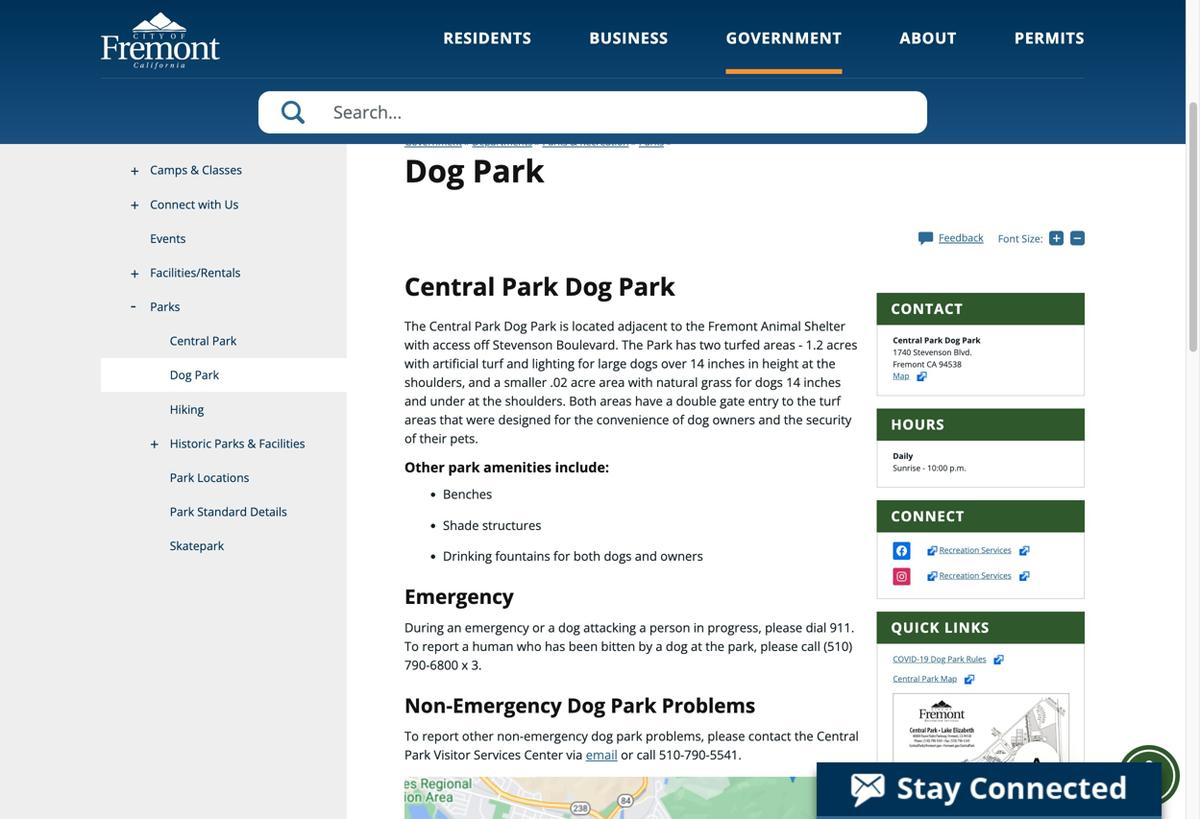 Task type: vqa. For each thing, say whether or not it's contained in the screenshot.
development
no



Task type: locate. For each thing, give the bounding box(es) containing it.
the right the contact
[[795, 728, 814, 746]]

and down the artificial
[[469, 374, 491, 391]]

0 vertical spatial please
[[765, 620, 803, 637]]

other
[[405, 459, 445, 477]]

the down both
[[574, 411, 594, 429]]

dog inside the government » departments » parks & recreation » parks dog park
[[405, 149, 465, 192]]

the up shoulders, at left top
[[405, 318, 426, 335]]

2 » from the left
[[535, 135, 540, 149]]

0 vertical spatial -
[[1085, 231, 1089, 245]]

recreation services up 'links'
[[940, 571, 1012, 582]]

park up blvd.
[[963, 335, 981, 346]]

- left 1.2 at top
[[799, 337, 803, 354]]

1 vertical spatial owners
[[661, 548, 703, 565]]

1 horizontal spatial owners
[[713, 411, 756, 429]]

1 vertical spatial map
[[941, 674, 958, 685]]

recreation services for the footer ig icon h
[[940, 571, 1012, 582]]

to right 'entry'
[[782, 393, 794, 410]]

connect for connect
[[891, 507, 965, 526]]

0 vertical spatial 14
[[690, 355, 705, 373]]

owners down gate
[[713, 411, 756, 429]]

dogs
[[630, 355, 658, 373], [755, 374, 783, 391], [604, 548, 632, 565]]

0 horizontal spatial in
[[694, 620, 705, 637]]

report
[[422, 638, 459, 656], [422, 728, 459, 746]]

1 vertical spatial government link
[[405, 135, 462, 149]]

1 horizontal spatial »
[[535, 135, 540, 149]]

a left smaller
[[494, 374, 501, 391]]

about link
[[900, 27, 957, 74]]

1 horizontal spatial to
[[782, 393, 794, 410]]

» down search text box
[[632, 135, 637, 149]]

0 vertical spatial fremont
[[708, 318, 758, 335]]

& inside parks & recreation link
[[166, 128, 175, 144]]

services inside to report other non-emergency dog park problems, please contact the central park visitor services center via
[[474, 747, 521, 764]]

call inside emergency during an emergency or a dog attacking a person in progress, please dial 911. to report a human who has been bitten by a dog at the park, please call (510) 790-6800 x 3.
[[802, 638, 821, 656]]

x
[[462, 657, 468, 674]]

1 horizontal spatial 14
[[787, 374, 801, 391]]

14 down height
[[787, 374, 801, 391]]

services for the footer fb icon h
[[982, 545, 1012, 556]]

the left security
[[784, 411, 803, 429]]

1 vertical spatial has
[[545, 638, 566, 656]]

0 vertical spatial emergency
[[405, 584, 514, 611]]

areas up the their
[[405, 411, 437, 429]]

the up two
[[686, 318, 705, 335]]

central inside to report other non-emergency dog park problems, please contact the central park visitor services center via
[[817, 728, 859, 746]]

acre
[[571, 374, 596, 391]]

park up dog park link
[[212, 333, 237, 349]]

dog
[[688, 411, 710, 429], [559, 620, 580, 637], [666, 638, 688, 656], [591, 728, 613, 746]]

non-
[[497, 728, 524, 746]]

0 vertical spatial 790-
[[405, 657, 430, 674]]

14 down two
[[690, 355, 705, 373]]

park
[[448, 459, 480, 477], [617, 728, 643, 746]]

dog down double
[[688, 411, 710, 429]]

in right the "person"
[[694, 620, 705, 637]]

1 to from the top
[[405, 638, 419, 656]]

0 vertical spatial to
[[671, 318, 683, 335]]

1.2
[[806, 337, 824, 354]]

font size:
[[999, 232, 1043, 246]]

1 horizontal spatial in
[[748, 355, 759, 373]]

has
[[676, 337, 697, 354], [545, 638, 566, 656]]

rules
[[967, 654, 987, 665]]

emergency up "an"
[[405, 584, 514, 611]]

0 vertical spatial to
[[405, 638, 419, 656]]

1 horizontal spatial of
[[673, 411, 684, 429]]

park
[[473, 149, 545, 192], [502, 270, 559, 303], [619, 270, 675, 303], [475, 318, 501, 335], [531, 318, 557, 335], [212, 333, 237, 349], [925, 335, 943, 346], [963, 335, 981, 346], [647, 337, 673, 354], [195, 367, 219, 383], [170, 470, 194, 486], [170, 504, 194, 520], [948, 654, 965, 665], [922, 674, 939, 685], [611, 692, 657, 719], [405, 747, 431, 764]]

pets.
[[450, 430, 478, 447]]

0 vertical spatial owners
[[713, 411, 756, 429]]

call
[[802, 638, 821, 656], [637, 747, 656, 764]]

dogs up 'entry'
[[755, 374, 783, 391]]

park inside to report other non-emergency dog park problems, please contact the central park visitor services center via
[[405, 747, 431, 764]]

government inside the government » departments » parks & recreation » parks dog park
[[405, 135, 462, 149]]

contact
[[891, 299, 964, 319]]

the
[[686, 318, 705, 335], [817, 355, 836, 373], [483, 393, 502, 410], [797, 393, 816, 410], [574, 411, 594, 429], [784, 411, 803, 429], [706, 638, 725, 656], [795, 728, 814, 746]]

1 horizontal spatial the
[[622, 337, 644, 354]]

park up "benches"
[[448, 459, 480, 477]]

to down non-
[[405, 728, 419, 746]]

government for government » departments » parks & recreation » parks dog park
[[405, 135, 462, 149]]

map down covid-19 dog park rules link
[[941, 674, 958, 685]]

1 vertical spatial emergency
[[524, 728, 588, 746]]

1 horizontal spatial at
[[691, 638, 703, 656]]

central park dog park 1740 stevenson blvd. fremont ca 94538 map
[[893, 335, 981, 382]]

fremont up turfed
[[708, 318, 758, 335]]

0 vertical spatial has
[[676, 337, 697, 354]]

park inside to report other non-emergency dog park problems, please contact the central park visitor services center via
[[617, 728, 643, 746]]

the
[[405, 318, 426, 335], [622, 337, 644, 354]]

6800
[[430, 657, 459, 674]]

0 vertical spatial inches
[[708, 355, 745, 373]]

park up ca
[[925, 335, 943, 346]]

central inside covid-19 dog park rules central park map
[[893, 674, 920, 685]]

0 horizontal spatial -
[[799, 337, 803, 354]]

» right departments
[[535, 135, 540, 149]]

790- inside emergency during an emergency or a dog attacking a person in progress, please dial 911. to report a human who has been bitten by a dog at the park, please call (510) 790-6800 x 3.
[[405, 657, 430, 674]]

1 vertical spatial in
[[694, 620, 705, 637]]

off
[[474, 337, 490, 354]]

park down '19'
[[922, 674, 939, 685]]

2 vertical spatial at
[[691, 638, 703, 656]]

0 vertical spatial recreation services
[[940, 545, 1012, 556]]

1 vertical spatial park
[[617, 728, 643, 746]]

in down turfed
[[748, 355, 759, 373]]

1740
[[893, 347, 912, 358]]

0 horizontal spatial or
[[533, 620, 545, 637]]

2 recreation services from the top
[[940, 571, 1012, 582]]

1 horizontal spatial stevenson
[[914, 347, 952, 358]]

0 horizontal spatial call
[[637, 747, 656, 764]]

2 recreation services link from the top
[[940, 571, 1031, 582]]

2 horizontal spatial -
[[1085, 231, 1089, 245]]

has right who
[[545, 638, 566, 656]]

0 vertical spatial government
[[726, 27, 843, 48]]

to
[[671, 318, 683, 335], [782, 393, 794, 410]]

fremont up map link
[[893, 359, 925, 370]]

19
[[920, 654, 929, 665]]

has up the over
[[676, 337, 697, 354]]

- right +
[[1085, 231, 1089, 245]]

camps
[[150, 162, 188, 178]]

0 horizontal spatial has
[[545, 638, 566, 656]]

stay connected image
[[817, 763, 1160, 817]]

owners inside the central park dog park is located adjacent to the fremont animal shelter with access off stevenson boulevard. the park has two turfed areas - 1.2 acres with artificial turf and lighting for large dogs over 14 inches in height at the shoulders, and a smaller .02 acre area with natural grass for dogs 14 inches and under at the shoulders. both areas have a double gate entry to the turf areas that were designed for the convenience of dog owners and the security of their pets.
[[713, 411, 756, 429]]

& inside camps & classes 'link'
[[191, 162, 199, 178]]

1 horizontal spatial -
[[923, 463, 926, 474]]

fremont inside central park dog park 1740 stevenson blvd. fremont ca 94538 map
[[893, 359, 925, 370]]

historic
[[170, 436, 212, 452]]

park up to report other non-emergency dog park problems, please contact the central park visitor services center via
[[611, 692, 657, 719]]

1 horizontal spatial call
[[802, 638, 821, 656]]

1 vertical spatial please
[[761, 638, 798, 656]]

0 vertical spatial the
[[405, 318, 426, 335]]

central inside central park dog park 1740 stevenson blvd. fremont ca 94538 map
[[893, 335, 923, 346]]

or inside emergency during an emergency or a dog attacking a person in progress, please dial 911. to report a human who has been bitten by a dog at the park, please call (510) 790-6800 x 3.
[[533, 620, 545, 637]]

1 vertical spatial 790-
[[685, 747, 710, 764]]

1 vertical spatial to
[[405, 728, 419, 746]]

the central park dog park is located adjacent to the fremont animal shelter with access off stevenson boulevard. the park has two turfed areas - 1.2 acres with artificial turf and lighting for large dogs over 14 inches in height at the shoulders, and a smaller .02 acre area with natural grass for dogs 14 inches and under at the shoulders. both areas have a double gate entry to the turf areas that were designed for the convenience of dog owners and the security of their pets.
[[405, 318, 858, 447]]

a down natural
[[666, 393, 673, 410]]

report up 6800
[[422, 638, 459, 656]]

0 vertical spatial services
[[982, 545, 1012, 556]]

recreation services link
[[940, 545, 1031, 556], [940, 571, 1031, 582]]

call down dial
[[802, 638, 821, 656]]

0 vertical spatial government link
[[726, 27, 843, 74]]

0 vertical spatial emergency
[[465, 620, 529, 637]]

the down 1.2 at top
[[817, 355, 836, 373]]

of left the their
[[405, 430, 416, 447]]

1 vertical spatial recreation services
[[940, 571, 1012, 582]]

1 horizontal spatial map
[[941, 674, 958, 685]]

1 horizontal spatial areas
[[600, 393, 632, 410]]

0 horizontal spatial 790-
[[405, 657, 430, 674]]

2 vertical spatial -
[[923, 463, 926, 474]]

hiking link
[[101, 393, 347, 427]]

has inside the central park dog park is located adjacent to the fremont animal shelter with access off stevenson boulevard. the park has two turfed areas - 1.2 acres with artificial turf and lighting for large dogs over 14 inches in height at the shoulders, and a smaller .02 acre area with natural grass for dogs 14 inches and under at the shoulders. both areas have a double gate entry to the turf areas that were designed for the convenience of dog owners and the security of their pets.
[[676, 337, 697, 354]]

historic parks & facilities link
[[101, 427, 347, 461]]

0 horizontal spatial parks link
[[101, 290, 347, 325]]

footer ig icon h image
[[893, 568, 911, 586]]

permits
[[1015, 27, 1085, 48]]

recreation services
[[940, 545, 1012, 556], [940, 571, 1012, 582]]

has for emergency
[[545, 638, 566, 656]]

the down adjacent
[[622, 337, 644, 354]]

map down 1740
[[893, 371, 910, 382]]

- inside "link"
[[1085, 231, 1089, 245]]

who
[[517, 638, 542, 656]]

please left dial
[[765, 620, 803, 637]]

stevenson inside central park dog park 1740 stevenson blvd. fremont ca 94538 map
[[914, 347, 952, 358]]

790-
[[405, 657, 430, 674], [685, 747, 710, 764]]

camps & classes
[[150, 162, 242, 178]]

1 vertical spatial fremont
[[893, 359, 925, 370]]

at left park, at the right bottom of page
[[691, 638, 703, 656]]

to down during
[[405, 638, 419, 656]]

recreation
[[178, 128, 241, 144], [580, 135, 629, 149], [940, 545, 980, 556], [940, 571, 980, 582]]

2 horizontal spatial »
[[632, 135, 637, 149]]

at down 1.2 at top
[[802, 355, 814, 373]]

park down "central park"
[[195, 367, 219, 383]]

0 vertical spatial or
[[533, 620, 545, 637]]

» left departments
[[465, 135, 470, 149]]

0 vertical spatial at
[[802, 355, 814, 373]]

central inside the central park dog park is located adjacent to the fremont animal shelter with access off stevenson boulevard. the park has two turfed areas - 1.2 acres with artificial turf and lighting for large dogs over 14 inches in height at the shoulders, and a smaller .02 acre area with natural grass for dogs 14 inches and under at the shoulders. both areas have a double gate entry to the turf areas that were designed for the convenience of dog owners and the security of their pets.
[[429, 318, 472, 335]]

emergency inside emergency during an emergency or a dog attacking a person in progress, please dial 911. to report a human who has been bitten by a dog at the park, please call (510) 790-6800 x 3.
[[405, 584, 514, 611]]

1 report from the top
[[422, 638, 459, 656]]

0 horizontal spatial fremont
[[708, 318, 758, 335]]

connect for connect with us
[[150, 196, 195, 212]]

or right email
[[621, 747, 634, 764]]

&
[[166, 128, 175, 144], [570, 135, 577, 149], [191, 162, 199, 178], [248, 436, 256, 452]]

0 vertical spatial turf
[[482, 355, 504, 373]]

2 vertical spatial please
[[708, 728, 745, 746]]

inches up security
[[804, 374, 841, 391]]

a up the x
[[462, 638, 469, 656]]

and down 'entry'
[[759, 411, 781, 429]]

covid-19 dog park rules link
[[893, 654, 1006, 665]]

animal
[[761, 318, 802, 335]]

park up email
[[617, 728, 643, 746]]

services for the footer ig icon h
[[982, 571, 1012, 582]]

1 vertical spatial connect
[[891, 507, 965, 526]]

for down both
[[554, 411, 571, 429]]

details
[[250, 504, 287, 520]]

1 vertical spatial or
[[621, 747, 634, 764]]

or
[[533, 620, 545, 637], [621, 747, 634, 764]]

0 vertical spatial map
[[893, 371, 910, 382]]

recreation right the footer fb icon h
[[940, 545, 980, 556]]

p.m.
[[950, 463, 967, 474]]

size:
[[1022, 232, 1043, 246]]

.02
[[550, 374, 568, 391]]

smaller
[[504, 374, 547, 391]]

Search text field
[[259, 91, 928, 134]]

0 horizontal spatial connect
[[150, 196, 195, 212]]

of down double
[[673, 411, 684, 429]]

please up 5541.
[[708, 728, 745, 746]]

2 horizontal spatial at
[[802, 355, 814, 373]]

0 vertical spatial areas
[[764, 337, 796, 354]]

0 vertical spatial recreation services link
[[940, 545, 1031, 556]]

-
[[1085, 231, 1089, 245], [799, 337, 803, 354], [923, 463, 926, 474]]

attacking
[[584, 620, 636, 637]]

recreation services for the footer fb icon h
[[940, 545, 1012, 556]]

benches
[[443, 486, 492, 503]]

1 vertical spatial areas
[[600, 393, 632, 410]]

please
[[765, 620, 803, 637], [761, 638, 798, 656], [708, 728, 745, 746]]

parks link up "central park"
[[101, 290, 347, 325]]

1 vertical spatial -
[[799, 337, 803, 354]]

lighting
[[532, 355, 575, 373]]

stevenson inside the central park dog park is located adjacent to the fremont animal shelter with access off stevenson boulevard. the park has two turfed areas - 1.2 acres with artificial turf and lighting for large dogs over 14 inches in height at the shoulders, and a smaller .02 acre area with natural grass for dogs 14 inches and under at the shoulders. both areas have a double gate entry to the turf areas that were designed for the convenience of dog owners and the security of their pets.
[[493, 337, 553, 354]]

covid-19 dog park rules central park map
[[893, 654, 987, 685]]

emergency
[[465, 620, 529, 637], [524, 728, 588, 746]]

parks & recreation link up classes
[[101, 119, 347, 154]]

1 horizontal spatial or
[[621, 747, 634, 764]]

0 horizontal spatial owners
[[661, 548, 703, 565]]

departments
[[472, 135, 533, 149]]

recreation up classes
[[178, 128, 241, 144]]

790- down "problems,"
[[685, 747, 710, 764]]

feedback link
[[919, 231, 984, 245]]

during
[[405, 620, 444, 637]]

parks link down search text box
[[639, 135, 664, 149]]

recreation down search text box
[[580, 135, 629, 149]]

0 vertical spatial parks link
[[639, 135, 664, 149]]

& inside the government » departments » parks & recreation » parks dog park
[[570, 135, 577, 149]]

turf up security
[[820, 393, 841, 410]]

at up were
[[468, 393, 480, 410]]

2 report from the top
[[422, 728, 459, 746]]

+ link
[[1050, 231, 1070, 247]]

1 horizontal spatial has
[[676, 337, 697, 354]]

quick
[[891, 619, 940, 638]]

1 horizontal spatial 790-
[[685, 747, 710, 764]]

1 horizontal spatial inches
[[804, 374, 841, 391]]

2 vertical spatial areas
[[405, 411, 437, 429]]

height
[[762, 355, 799, 373]]

1 horizontal spatial government
[[726, 27, 843, 48]]

via
[[567, 747, 583, 764]]

emergency
[[405, 584, 514, 611], [453, 692, 562, 719]]

stevenson up lighting
[[493, 337, 553, 354]]

emergency up center
[[524, 728, 588, 746]]

dog park image
[[101, 0, 1085, 62]]

in inside the central park dog park is located adjacent to the fremont animal shelter with access off stevenson boulevard. the park has two turfed areas - 1.2 acres with artificial turf and lighting for large dogs over 14 inches in height at the shoulders, and a smaller .02 acre area with natural grass for dogs 14 inches and under at the shoulders. both areas have a double gate entry to the turf areas that were designed for the convenience of dog owners and the security of their pets.
[[748, 355, 759, 373]]

natural
[[657, 374, 698, 391]]

in inside emergency during an emergency or a dog attacking a person in progress, please dial 911. to report a human who has been bitten by a dog at the park, please call (510) 790-6800 x 3.
[[694, 620, 705, 637]]

stevenson up ca
[[914, 347, 952, 358]]

recreation services right the footer fb icon h
[[940, 545, 1012, 556]]

0 horizontal spatial government
[[405, 135, 462, 149]]

parks & recreation link down search text box
[[543, 135, 629, 149]]

1 recreation services from the top
[[940, 545, 1012, 556]]

inches
[[708, 355, 745, 373], [804, 374, 841, 391]]

to
[[405, 638, 419, 656], [405, 728, 419, 746]]

recreation services link for the footer ig icon h
[[940, 571, 1031, 582]]

shoulders.
[[505, 393, 566, 410]]

2 vertical spatial services
[[474, 747, 521, 764]]

dogs right both
[[604, 548, 632, 565]]

owners up the "person"
[[661, 548, 703, 565]]

connect
[[150, 196, 195, 212], [891, 507, 965, 526]]

emergency up non-
[[453, 692, 562, 719]]

1 vertical spatial call
[[637, 747, 656, 764]]

park down departments link
[[473, 149, 545, 192]]

large
[[598, 355, 627, 373]]

14
[[690, 355, 705, 373], [787, 374, 801, 391]]

1 vertical spatial at
[[468, 393, 480, 410]]

1 recreation services link from the top
[[940, 545, 1031, 556]]

quick links
[[891, 619, 990, 638]]

include:
[[555, 459, 609, 477]]

has inside emergency during an emergency or a dog attacking a person in progress, please dial 911. to report a human who has been bitten by a dog at the park, please call (510) 790-6800 x 3.
[[545, 638, 566, 656]]

dog up email link
[[591, 728, 613, 746]]

a
[[494, 374, 501, 391], [666, 393, 673, 410], [548, 620, 555, 637], [640, 620, 647, 637], [462, 638, 469, 656], [656, 638, 663, 656]]

emergency inside emergency during an emergency or a dog attacking a person in progress, please dial 911. to report a human who has been bitten by a dog at the park, please call (510) 790-6800 x 3.
[[465, 620, 529, 637]]

1 horizontal spatial connect
[[891, 507, 965, 526]]

progress,
[[708, 620, 762, 637]]

services
[[982, 545, 1012, 556], [982, 571, 1012, 582], [474, 747, 521, 764]]

parks link
[[639, 135, 664, 149], [101, 290, 347, 325]]

to right adjacent
[[671, 318, 683, 335]]

0 vertical spatial in
[[748, 355, 759, 373]]

other
[[462, 728, 494, 746]]

dog inside central park dog park 1740 stevenson blvd. fremont ca 94538 map
[[945, 335, 961, 346]]

- inside the central park dog park is located adjacent to the fremont animal shelter with access off stevenson boulevard. the park has two turfed areas - 1.2 acres with artificial turf and lighting for large dogs over 14 inches in height at the shoulders, and a smaller .02 acre area with natural grass for dogs 14 inches and under at the shoulders. both areas have a double gate entry to the turf areas that were designed for the convenience of dog owners and the security of their pets.
[[799, 337, 803, 354]]

please right park, at the right bottom of page
[[761, 638, 798, 656]]

1 vertical spatial services
[[982, 571, 1012, 582]]

emergency up human
[[465, 620, 529, 637]]

park left rules
[[948, 654, 965, 665]]

report up visitor
[[422, 728, 459, 746]]

fremont
[[708, 318, 758, 335], [893, 359, 925, 370]]

or up who
[[533, 620, 545, 637]]

to inside to report other non-emergency dog park problems, please contact the central park visitor services center via
[[405, 728, 419, 746]]

park left visitor
[[405, 747, 431, 764]]

0 vertical spatial park
[[448, 459, 480, 477]]

1 horizontal spatial park
[[617, 728, 643, 746]]

& left facilities
[[248, 436, 256, 452]]

2 to from the top
[[405, 728, 419, 746]]

hiking
[[170, 402, 204, 417]]

0 vertical spatial connect
[[150, 196, 195, 212]]

emergency inside to report other non-emergency dog park problems, please contact the central park visitor services center via
[[524, 728, 588, 746]]



Task type: describe. For each thing, give the bounding box(es) containing it.
center
[[524, 747, 563, 764]]

park up off
[[475, 318, 501, 335]]

dog inside to report other non-emergency dog park problems, please contact the central park visitor services center via
[[591, 728, 613, 746]]

911.
[[830, 620, 855, 637]]

for up gate
[[735, 374, 752, 391]]

person
[[650, 620, 691, 637]]

1 vertical spatial to
[[782, 393, 794, 410]]

0 horizontal spatial government link
[[405, 135, 462, 149]]

links
[[945, 619, 990, 638]]

the inside to report other non-emergency dog park problems, please contact the central park visitor services center via
[[795, 728, 814, 746]]

and up smaller
[[507, 355, 529, 373]]

dog park
[[170, 367, 219, 383]]

park up skatepark
[[170, 504, 194, 520]]

at inside emergency during an emergency or a dog attacking a person in progress, please dial 911. to report a human who has been bitten by a dog at the park, please call (510) 790-6800 x 3.
[[691, 638, 703, 656]]

2 vertical spatial dogs
[[604, 548, 632, 565]]

0 horizontal spatial inches
[[708, 355, 745, 373]]

gate
[[720, 393, 745, 410]]

both
[[574, 548, 601, 565]]

map inside covid-19 dog park rules central park map
[[941, 674, 958, 685]]

business link
[[590, 27, 669, 74]]

classes
[[202, 162, 242, 178]]

with up the have
[[628, 374, 653, 391]]

the inside emergency during an emergency or a dog attacking a person in progress, please dial 911. to report a human who has been bitten by a dog at the park, please call (510) 790-6800 x 3.
[[706, 638, 725, 656]]

park standard details
[[170, 504, 287, 520]]

with left us on the top
[[198, 196, 222, 212]]

permits link
[[1015, 27, 1085, 74]]

artificial
[[433, 355, 479, 373]]

dog park map image
[[893, 694, 1070, 820]]

dial
[[806, 620, 827, 637]]

feedback
[[939, 231, 984, 245]]

report inside emergency during an emergency or a dog attacking a person in progress, please dial 911. to report a human who has been bitten by a dog at the park, please call (510) 790-6800 x 3.
[[422, 638, 459, 656]]

with up shoulders, at left top
[[405, 355, 430, 373]]

facilities/rentals link
[[101, 256, 347, 290]]

sunrise
[[893, 463, 921, 474]]

1 horizontal spatial parks link
[[639, 135, 664, 149]]

a up by
[[640, 620, 647, 637]]

grass
[[702, 374, 732, 391]]

shelter
[[805, 318, 846, 335]]

0 horizontal spatial the
[[405, 318, 426, 335]]

park locations link
[[101, 461, 347, 496]]

1 » from the left
[[465, 135, 470, 149]]

problems,
[[646, 728, 705, 746]]

us
[[225, 196, 239, 212]]

and right both
[[635, 548, 657, 565]]

dog inside covid-19 dog park rules central park map
[[931, 654, 946, 665]]

0 vertical spatial dogs
[[630, 355, 658, 373]]

recreation services link for the footer fb icon h
[[940, 545, 1031, 556]]

locations
[[197, 470, 249, 486]]

visitor
[[434, 747, 471, 764]]

that
[[440, 411, 463, 429]]

park down historic
[[170, 470, 194, 486]]

drinking
[[443, 548, 492, 565]]

1 vertical spatial 14
[[787, 374, 801, 391]]

emergency during an emergency or a dog attacking a person in progress, please dial 911. to report a human who has been bitten by a dog at the park, please call (510) 790-6800 x 3.
[[405, 584, 855, 674]]

events link
[[101, 222, 347, 256]]

email link
[[586, 747, 618, 764]]

email or call 510-790-5541.
[[586, 747, 742, 764]]

shoulders,
[[405, 374, 465, 391]]

central park
[[170, 333, 237, 349]]

historic parks & facilities
[[170, 436, 305, 452]]

been
[[569, 638, 598, 656]]

+
[[1064, 231, 1070, 245]]

font
[[999, 232, 1020, 246]]

park up lighting
[[502, 270, 559, 303]]

0 horizontal spatial at
[[468, 393, 480, 410]]

to report other non-emergency dog park problems, please contact the central park visitor services center via
[[405, 728, 859, 764]]

problems
[[662, 692, 756, 719]]

facilities
[[259, 436, 305, 452]]

recreation inside the government » departments » parks & recreation » parks dog park
[[580, 135, 629, 149]]

0 horizontal spatial parks & recreation link
[[101, 119, 347, 154]]

report inside to report other non-emergency dog park problems, please contact the central park visitor services center via
[[422, 728, 459, 746]]

recreation up 'links'
[[940, 571, 980, 582]]

central park map link
[[893, 674, 977, 685]]

skatepark
[[170, 538, 224, 554]]

fremont inside the central park dog park is located adjacent to the fremont animal shelter with access off stevenson boulevard. the park has two turfed areas - 1.2 acres with artificial turf and lighting for large dogs over 14 inches in height at the shoulders, and a smaller .02 acre area with natural grass for dogs 14 inches and under at the shoulders. both areas have a double gate entry to the turf areas that were designed for the convenience of dog owners and the security of their pets.
[[708, 318, 758, 335]]

park left is
[[531, 318, 557, 335]]

dog up been
[[559, 620, 580, 637]]

central park link
[[101, 325, 347, 359]]

turfed
[[725, 337, 761, 354]]

access
[[433, 337, 471, 354]]

dog inside the central park dog park is located adjacent to the fremont animal shelter with access off stevenson boulevard. the park has two turfed areas - 1.2 acres with artificial turf and lighting for large dogs over 14 inches in height at the shoulders, and a smaller .02 acre area with natural grass for dogs 14 inches and under at the shoulders. both areas have a double gate entry to the turf areas that were designed for the convenience of dog owners and the security of their pets.
[[504, 318, 527, 335]]

park up the over
[[647, 337, 673, 354]]

for left both
[[554, 548, 570, 565]]

fountains
[[495, 548, 550, 565]]

their
[[420, 430, 447, 447]]

residents link
[[443, 27, 532, 74]]

park inside the government » departments » parks & recreation » parks dog park
[[473, 149, 545, 192]]

0 horizontal spatial 14
[[690, 355, 705, 373]]

designed
[[498, 411, 551, 429]]

government » departments » parks & recreation » parks dog park
[[405, 135, 664, 192]]

0 horizontal spatial of
[[405, 430, 416, 447]]

have
[[635, 393, 663, 410]]

for down boulevard.
[[578, 355, 595, 373]]

map link
[[893, 371, 929, 382]]

business
[[590, 27, 669, 48]]

shade
[[443, 517, 479, 534]]

connect with us link
[[101, 188, 347, 222]]

footer fb icon h image
[[893, 543, 911, 560]]

park up adjacent
[[619, 270, 675, 303]]

double
[[676, 393, 717, 410]]

1 horizontal spatial parks & recreation link
[[543, 135, 629, 149]]

standard
[[197, 504, 247, 520]]

with left access
[[405, 337, 430, 354]]

covid-
[[893, 654, 920, 665]]

over
[[661, 355, 687, 373]]

0 vertical spatial of
[[673, 411, 684, 429]]

camps & classes link
[[101, 154, 347, 188]]

1 vertical spatial inches
[[804, 374, 841, 391]]

contact
[[749, 728, 792, 746]]

0 horizontal spatial to
[[671, 318, 683, 335]]

0 horizontal spatial areas
[[405, 411, 437, 429]]

& inside historic parks & facilities link
[[248, 436, 256, 452]]

under
[[430, 393, 465, 410]]

- link
[[1071, 231, 1089, 247]]

shade structures
[[443, 517, 542, 534]]

a left attacking
[[548, 620, 555, 637]]

1 vertical spatial parks link
[[101, 290, 347, 325]]

boulevard.
[[556, 337, 619, 354]]

- inside daily sunrise - 10:00 p.m.
[[923, 463, 926, 474]]

departments link
[[472, 135, 533, 149]]

dog down the "person"
[[666, 638, 688, 656]]

0 horizontal spatial park
[[448, 459, 480, 477]]

daily
[[893, 451, 913, 462]]

94538
[[939, 359, 962, 370]]

park standard details link
[[101, 496, 347, 530]]

the up security
[[797, 393, 816, 410]]

1 vertical spatial turf
[[820, 393, 841, 410]]

skatepark link
[[101, 530, 347, 564]]

1 vertical spatial the
[[622, 337, 644, 354]]

1 vertical spatial dogs
[[755, 374, 783, 391]]

font size: link
[[999, 232, 1043, 246]]

has for the
[[676, 337, 697, 354]]

to inside emergency during an emergency or a dog attacking a person in progress, please dial 911. to report a human who has been bitten by a dog at the park, please call (510) 790-6800 x 3.
[[405, 638, 419, 656]]

please inside to report other non-emergency dog park problems, please contact the central park visitor services center via
[[708, 728, 745, 746]]

amenities
[[484, 459, 552, 477]]

dog inside dog park link
[[170, 367, 192, 383]]

3.
[[472, 657, 482, 674]]

dog inside the central park dog park is located adjacent to the fremont animal shelter with access off stevenson boulevard. the park has two turfed areas - 1.2 acres with artificial turf and lighting for large dogs over 14 inches in height at the shoulders, and a smaller .02 acre area with natural grass for dogs 14 inches and under at the shoulders. both areas have a double gate entry to the turf areas that were designed for the convenience of dog owners and the security of their pets.
[[688, 411, 710, 429]]

2 horizontal spatial areas
[[764, 337, 796, 354]]

map inside central park dog park 1740 stevenson blvd. fremont ca 94538 map
[[893, 371, 910, 382]]

daily sunrise - 10:00 p.m.
[[893, 451, 967, 474]]

drinking fountains for both dogs and owners
[[443, 548, 703, 565]]

the up were
[[483, 393, 502, 410]]

an
[[447, 620, 462, 637]]

a right by
[[656, 638, 663, 656]]

were
[[467, 411, 495, 429]]

(510)
[[824, 638, 853, 656]]

connect with us
[[150, 196, 239, 212]]

and down shoulders, at left top
[[405, 393, 427, 410]]

convenience
[[597, 411, 669, 429]]

government for government
[[726, 27, 843, 48]]

3 » from the left
[[632, 135, 637, 149]]

non-emergency dog park problems
[[405, 692, 756, 719]]

is
[[560, 318, 569, 335]]

1 vertical spatial emergency
[[453, 692, 562, 719]]

about
[[900, 27, 957, 48]]

two
[[700, 337, 721, 354]]

acres
[[827, 337, 858, 354]]



